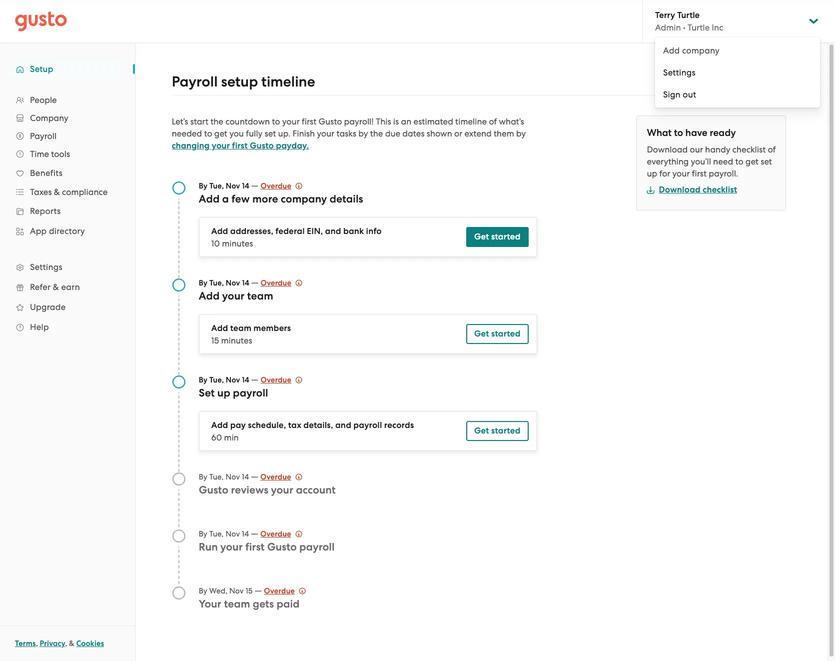 Task type: vqa. For each thing, say whether or not it's contained in the screenshot.
CUSTOMER
no



Task type: locate. For each thing, give the bounding box(es) containing it.
nov for payroll
[[226, 376, 240, 385]]

0 horizontal spatial settings link
[[10, 258, 125, 276]]

0 vertical spatial get started
[[475, 232, 521, 242]]

1 horizontal spatial timeline
[[456, 117, 487, 127]]

you'll
[[691, 157, 712, 167]]

0 vertical spatial get started button
[[467, 227, 529, 247]]

0 vertical spatial 15
[[211, 336, 219, 346]]

and inside add pay schedule, tax details, and payroll records 60 min
[[336, 420, 352, 431]]

0 vertical spatial of
[[489, 117, 497, 127]]

1 vertical spatial and
[[336, 420, 352, 431]]

1 horizontal spatial payroll
[[172, 73, 218, 91]]

1 vertical spatial get started
[[475, 329, 521, 339]]

& left the cookies
[[69, 639, 75, 648]]

overdue button for your
[[261, 471, 302, 483]]

add for add a few more company details
[[199, 193, 220, 206]]

the right start at the top left
[[211, 117, 224, 127]]

team down by wed, nov 15 —
[[224, 598, 250, 611]]

tue, up add your team
[[210, 279, 224, 288]]

refer & earn
[[30, 282, 80, 292]]

dates
[[403, 129, 425, 139]]

the inside let's start the countdown to your first gusto payroll! this is an estimated                     timeline of what's needed to get you fully set up.
[[211, 117, 224, 127]]

started
[[492, 232, 521, 242], [492, 329, 521, 339], [492, 426, 521, 436]]

1 vertical spatial the
[[370, 129, 383, 139]]

1 horizontal spatial settings link
[[656, 62, 821, 84]]

what's
[[499, 117, 525, 127]]

your up add team members 15 minutes at left
[[222, 290, 245, 303]]

0 horizontal spatial of
[[489, 117, 497, 127]]

3 by from the top
[[199, 376, 208, 385]]

your right for
[[673, 169, 690, 179]]

records
[[384, 420, 414, 431]]

started for add your team
[[492, 329, 521, 339]]

shown
[[427, 129, 453, 139]]

0 vertical spatial started
[[492, 232, 521, 242]]

pay
[[230, 420, 246, 431]]

by inside by wed, nov 15 —
[[199, 587, 207, 596]]

0 vertical spatial set
[[265, 129, 276, 139]]

0 vertical spatial circle blank image
[[172, 472, 186, 486]]

gusto inside finish your tasks by the due dates shown or extend them by changing your first gusto payday.
[[250, 141, 274, 151]]

1 horizontal spatial settings
[[664, 68, 696, 78]]

1 vertical spatial settings
[[30, 262, 62, 272]]

0 horizontal spatial get
[[214, 129, 228, 139]]

to down start at the top left
[[204, 129, 212, 139]]

settings inside gusto navigation element
[[30, 262, 62, 272]]

by for add a few more company details
[[199, 182, 208, 191]]

1 vertical spatial started
[[492, 329, 521, 339]]

tasks
[[337, 129, 357, 139]]

2 get started button from the top
[[467, 324, 529, 344]]

an
[[401, 117, 412, 127]]

add inside add pay schedule, tax details, and payroll records 60 min
[[211, 420, 228, 431]]

and right ein,
[[325, 226, 341, 237]]

1 circle blank image from the top
[[172, 472, 186, 486]]

terry turtle admin • turtle inc
[[656, 10, 724, 33]]

nov up add your team
[[226, 279, 240, 288]]

0 vertical spatial and
[[325, 226, 341, 237]]

2 by from the top
[[199, 279, 208, 288]]

1 get from the top
[[475, 232, 489, 242]]

start
[[190, 117, 209, 127]]

payroll.
[[709, 169, 739, 179]]

0 horizontal spatial set
[[265, 129, 276, 139]]

tools
[[51, 149, 70, 159]]

add for add pay schedule, tax details, and payroll records 60 min
[[211, 420, 228, 431]]

get right the "need"
[[746, 157, 759, 167]]

company up ein,
[[281, 193, 327, 206]]

1 vertical spatial get
[[475, 329, 489, 339]]

overdue button up run your first gusto payroll
[[261, 528, 302, 540]]

0 vertical spatial payroll
[[172, 73, 218, 91]]

6 by from the top
[[199, 587, 207, 596]]

terms link
[[15, 639, 36, 648]]

overdue up set up payroll
[[261, 376, 292, 385]]

,
[[36, 639, 38, 648], [65, 639, 67, 648]]

14 for first
[[242, 530, 249, 539]]

team
[[247, 290, 274, 303], [230, 323, 252, 334], [224, 598, 250, 611]]

1 vertical spatial get
[[746, 157, 759, 167]]

nov up set up payroll
[[226, 376, 240, 385]]

first down you'll
[[692, 169, 707, 179]]

2 vertical spatial get started button
[[467, 421, 529, 441]]

first right run
[[246, 541, 265, 554]]

get started for team
[[475, 329, 521, 339]]

countdown
[[226, 117, 270, 127]]

team left members
[[230, 323, 252, 334]]

— for gets
[[255, 586, 262, 596]]

&
[[54, 187, 60, 197], [53, 282, 59, 292], [69, 639, 75, 648]]

by for your team gets paid
[[199, 587, 207, 596]]

& left earn
[[53, 282, 59, 292]]

14 up set up payroll
[[242, 376, 249, 385]]

add for add addresses, federal ein, and bank info 10 minutes
[[211, 226, 228, 237]]

1 vertical spatial payroll
[[354, 420, 382, 431]]

15 inside add team members 15 minutes
[[211, 336, 219, 346]]

set right the "need"
[[761, 157, 773, 167]]

get started
[[475, 232, 521, 242], [475, 329, 521, 339], [475, 426, 521, 436]]

— for your
[[251, 472, 259, 482]]

15 down add your team
[[211, 336, 219, 346]]

0 horizontal spatial the
[[211, 117, 224, 127]]

add for add your team
[[199, 290, 220, 303]]

handy
[[706, 145, 731, 155]]

nov for your
[[226, 473, 240, 482]]

your inside download our handy checklist of everything you'll need to get set up for your first payroll.
[[673, 169, 690, 179]]

— up set up payroll
[[251, 375, 259, 385]]

up right set
[[217, 387, 231, 400]]

payroll up start at the top left
[[172, 73, 218, 91]]

0 vertical spatial team
[[247, 290, 274, 303]]

14 for team
[[242, 279, 249, 288]]

0 vertical spatial checklist
[[733, 145, 766, 155]]

by
[[359, 129, 368, 139], [517, 129, 526, 139]]

1 by tue, nov 14 — from the top
[[199, 181, 261, 191]]

3 get started from the top
[[475, 426, 521, 436]]

14
[[242, 182, 249, 191], [242, 279, 249, 288], [242, 376, 249, 385], [242, 473, 249, 482], [242, 530, 249, 539]]

tue, down "60"
[[209, 473, 224, 482]]

payroll inside add pay schedule, tax details, and payroll records 60 min
[[354, 420, 382, 431]]

by tue, nov 14 — up add your team
[[199, 278, 261, 288]]

minutes inside "add addresses, federal ein, and bank info 10 minutes"
[[222, 239, 253, 249]]

tue, for run your first gusto payroll
[[209, 530, 224, 539]]

team inside add team members 15 minutes
[[230, 323, 252, 334]]

up inside download our handy checklist of everything you'll need to get set up for your first payroll.
[[647, 169, 658, 179]]

overdue
[[261, 182, 292, 191], [261, 279, 292, 288], [261, 376, 292, 385], [261, 473, 291, 482], [261, 530, 291, 539], [264, 587, 295, 596]]

team for members
[[230, 323, 252, 334]]

wed,
[[209, 587, 228, 596]]

nov up the a
[[226, 182, 240, 191]]

1 horizontal spatial company
[[683, 46, 720, 56]]

checklist
[[733, 145, 766, 155], [703, 185, 738, 195]]

— up run your first gusto payroll
[[251, 529, 259, 539]]

admin
[[656, 23, 681, 33]]

0 vertical spatial &
[[54, 187, 60, 197]]

5 tue, from the top
[[209, 530, 224, 539]]

tue, up run
[[209, 530, 224, 539]]

first up 'finish' on the left of the page
[[302, 117, 317, 127]]

, left cookies button on the bottom left of the page
[[65, 639, 67, 648]]

0 horizontal spatial up
[[217, 387, 231, 400]]

overdue up run your first gusto payroll
[[261, 530, 291, 539]]

by for gusto reviews your account
[[199, 473, 207, 482]]

benefits
[[30, 168, 63, 178]]

0 horizontal spatial by
[[359, 129, 368, 139]]

get left you
[[214, 129, 228, 139]]

your up up.
[[282, 117, 300, 127]]

1 horizontal spatial of
[[768, 145, 776, 155]]

download inside download our handy checklist of everything you'll need to get set up for your first payroll.
[[647, 145, 688, 155]]

our
[[690, 145, 704, 155]]

set
[[199, 387, 215, 400]]

1 vertical spatial company
[[281, 193, 327, 206]]

0 vertical spatial the
[[211, 117, 224, 127]]

circle blank image
[[172, 472, 186, 486], [172, 586, 186, 600]]

and
[[325, 226, 341, 237], [336, 420, 352, 431]]

nov for team
[[226, 279, 240, 288]]

0 vertical spatial company
[[683, 46, 720, 56]]

by tue, nov 14 — for few
[[199, 181, 261, 191]]

4 by tue, nov 14 — from the top
[[199, 472, 261, 482]]

nov up the 'your team gets paid'
[[230, 587, 244, 596]]

— up add your team
[[251, 278, 259, 288]]

by tue, nov 14 — up set up payroll
[[199, 375, 261, 385]]

payroll
[[172, 73, 218, 91], [30, 131, 57, 141]]

add for add company
[[664, 46, 680, 56]]

— up reviews
[[251, 472, 259, 482]]

— up gets
[[255, 586, 262, 596]]

0 vertical spatial get
[[475, 232, 489, 242]]

1 vertical spatial get started button
[[467, 324, 529, 344]]

nov up run your first gusto payroll
[[226, 530, 240, 539]]

1 vertical spatial circle blank image
[[172, 586, 186, 600]]

4 by from the top
[[199, 473, 207, 482]]

turtle right •
[[688, 23, 710, 33]]

app
[[30, 226, 47, 236]]

overdue for first
[[261, 530, 291, 539]]

overdue button for payroll
[[261, 374, 303, 386]]

5 by tue, nov 14 — from the top
[[199, 529, 261, 539]]

overdue button up add a few more company details
[[261, 180, 303, 192]]

by tue, nov 14 — up the a
[[199, 181, 261, 191]]

get for add your team
[[475, 329, 489, 339]]

first down you
[[232, 141, 248, 151]]

1 horizontal spatial 15
[[246, 587, 253, 596]]

tue, for add a few more company details
[[210, 182, 224, 191]]

your left tasks
[[317, 129, 335, 139]]

earn
[[61, 282, 80, 292]]

overdue for gets
[[264, 587, 295, 596]]

nov for gets
[[230, 587, 244, 596]]

circle blank image for gusto reviews your account
[[172, 472, 186, 486]]

& for compliance
[[54, 187, 60, 197]]

get
[[475, 232, 489, 242], [475, 329, 489, 339], [475, 426, 489, 436]]

nov for few
[[226, 182, 240, 191]]

0 horizontal spatial ,
[[36, 639, 38, 648]]

up left for
[[647, 169, 658, 179]]

2 circle blank image from the top
[[172, 586, 186, 600]]

list
[[0, 91, 135, 337]]

settings link
[[656, 62, 821, 84], [10, 258, 125, 276]]

1 vertical spatial &
[[53, 282, 59, 292]]

5 by from the top
[[199, 530, 207, 539]]

15 inside by wed, nov 15 —
[[246, 587, 253, 596]]

1 get started button from the top
[[467, 227, 529, 247]]

1 horizontal spatial by
[[517, 129, 526, 139]]

1 , from the left
[[36, 639, 38, 648]]

3 by tue, nov 14 — from the top
[[199, 375, 261, 385]]

your down you
[[212, 141, 230, 151]]

tue, up the a
[[210, 182, 224, 191]]

& inside refer & earn link
[[53, 282, 59, 292]]

set left up.
[[265, 129, 276, 139]]

overdue up paid
[[264, 587, 295, 596]]

tue, for add your team
[[210, 279, 224, 288]]

14 up add your team
[[242, 279, 249, 288]]

overdue button up gusto reviews your account
[[261, 471, 302, 483]]

14 for your
[[242, 473, 249, 482]]

company down •
[[683, 46, 720, 56]]

2 by tue, nov 14 — from the top
[[199, 278, 261, 288]]

0 vertical spatial minutes
[[222, 239, 253, 249]]

1 horizontal spatial payroll
[[300, 541, 335, 554]]

get started button for set up payroll
[[467, 421, 529, 441]]

compliance
[[62, 187, 108, 197]]

to inside download our handy checklist of everything you'll need to get set up for your first payroll.
[[736, 157, 744, 167]]

tue, up set
[[210, 376, 224, 385]]

0 vertical spatial turtle
[[678, 10, 700, 21]]

1 vertical spatial up
[[217, 387, 231, 400]]

15
[[211, 336, 219, 346], [246, 587, 253, 596]]

and right details,
[[336, 420, 352, 431]]

1 tue, from the top
[[210, 182, 224, 191]]

checklist down "payroll."
[[703, 185, 738, 195]]

& right taxes
[[54, 187, 60, 197]]

1 vertical spatial set
[[761, 157, 773, 167]]

2 vertical spatial team
[[224, 598, 250, 611]]

checklist up the "need"
[[733, 145, 766, 155]]

0 vertical spatial get
[[214, 129, 228, 139]]

by tue, nov 14 — up reviews
[[199, 472, 261, 482]]

14 up run your first gusto payroll
[[242, 530, 249, 539]]

download checklist
[[659, 185, 738, 195]]

get
[[214, 129, 228, 139], [746, 157, 759, 167]]

14 for few
[[242, 182, 249, 191]]

14 for payroll
[[242, 376, 249, 385]]

by down what's
[[517, 129, 526, 139]]

of
[[489, 117, 497, 127], [768, 145, 776, 155]]

0 horizontal spatial payroll
[[30, 131, 57, 141]]

your
[[282, 117, 300, 127], [317, 129, 335, 139], [212, 141, 230, 151], [673, 169, 690, 179], [222, 290, 245, 303], [271, 484, 294, 497], [221, 541, 243, 554]]

overdue button up paid
[[264, 585, 306, 597]]

0 vertical spatial up
[[647, 169, 658, 179]]

1 horizontal spatial set
[[761, 157, 773, 167]]

home image
[[15, 11, 67, 31]]

started for set up payroll
[[492, 426, 521, 436]]

14 up reviews
[[242, 473, 249, 482]]

payroll inside dropdown button
[[30, 131, 57, 141]]

overdue up gusto reviews your account
[[261, 473, 291, 482]]

overdue for your
[[261, 473, 291, 482]]

the
[[211, 117, 224, 127], [370, 129, 383, 139]]

by for run your first gusto payroll
[[199, 530, 207, 539]]

payroll up time
[[30, 131, 57, 141]]

download down for
[[659, 185, 701, 195]]

add inside add team members 15 minutes
[[211, 323, 228, 334]]

2 vertical spatial get
[[475, 426, 489, 436]]

turtle up •
[[678, 10, 700, 21]]

1 by from the top
[[199, 182, 208, 191]]

overdue button up members
[[261, 277, 303, 289]]

by
[[199, 182, 208, 191], [199, 279, 208, 288], [199, 376, 208, 385], [199, 473, 207, 482], [199, 530, 207, 539], [199, 587, 207, 596]]

due
[[385, 129, 401, 139]]

1 vertical spatial checklist
[[703, 185, 738, 195]]

1 vertical spatial of
[[768, 145, 776, 155]]

overdue button for team
[[261, 277, 303, 289]]

gusto
[[319, 117, 342, 127], [250, 141, 274, 151], [199, 484, 229, 497], [267, 541, 297, 554]]

reports
[[30, 206, 61, 216]]

timeline up extend
[[456, 117, 487, 127]]

minutes
[[222, 239, 253, 249], [221, 336, 252, 346]]

, left 'privacy' link
[[36, 639, 38, 648]]

by tue, nov 14 — for team
[[199, 278, 261, 288]]

1 horizontal spatial the
[[370, 129, 383, 139]]

minutes down addresses,
[[222, 239, 253, 249]]

2 vertical spatial payroll
[[300, 541, 335, 554]]

setup
[[30, 64, 53, 74]]

refer
[[30, 282, 51, 292]]

nov up reviews
[[226, 473, 240, 482]]

overdue button up tax
[[261, 374, 303, 386]]

the down this
[[370, 129, 383, 139]]

15 up the 'your team gets paid'
[[246, 587, 253, 596]]

0 horizontal spatial settings
[[30, 262, 62, 272]]

team up members
[[247, 290, 274, 303]]

by down payroll!
[[359, 129, 368, 139]]

1 horizontal spatial get
[[746, 157, 759, 167]]

add company link
[[656, 40, 821, 62]]

2 started from the top
[[492, 329, 521, 339]]

changing your first gusto payday. button
[[172, 140, 309, 152]]

ein,
[[307, 226, 323, 237]]

settings link up refer & earn link
[[10, 258, 125, 276]]

0 vertical spatial payroll
[[233, 387, 268, 400]]

— up more
[[251, 181, 259, 191]]

download up everything
[[647, 145, 688, 155]]

up
[[647, 169, 658, 179], [217, 387, 231, 400]]

0 vertical spatial timeline
[[262, 73, 315, 91]]

and inside "add addresses, federal ein, and bank info 10 minutes"
[[325, 226, 341, 237]]

turtle
[[678, 10, 700, 21], [688, 23, 710, 33]]

1 vertical spatial 15
[[246, 587, 253, 596]]

2 vertical spatial started
[[492, 426, 521, 436]]

1 vertical spatial payroll
[[30, 131, 57, 141]]

& inside taxes & compliance dropdown button
[[54, 187, 60, 197]]

1 by from the left
[[359, 129, 368, 139]]

0 vertical spatial settings
[[664, 68, 696, 78]]

1 vertical spatial team
[[230, 323, 252, 334]]

paid
[[277, 598, 300, 611]]

overdue button
[[261, 180, 303, 192], [261, 277, 303, 289], [261, 374, 303, 386], [261, 471, 302, 483], [261, 528, 302, 540], [264, 585, 306, 597]]

settings up refer
[[30, 262, 62, 272]]

4 tue, from the top
[[209, 473, 224, 482]]

14 up few
[[242, 182, 249, 191]]

overdue for team
[[261, 279, 292, 288]]

minutes down add your team
[[221, 336, 252, 346]]

circle blank image for your team gets paid
[[172, 586, 186, 600]]

up.
[[278, 129, 291, 139]]

get for set up payroll
[[475, 426, 489, 436]]

refer & earn link
[[10, 278, 125, 296]]

overdue up add your team
[[261, 279, 292, 288]]

list containing people
[[0, 91, 135, 337]]

timeline right setup
[[262, 73, 315, 91]]

ready
[[710, 127, 736, 139]]

nov inside by wed, nov 15 —
[[230, 587, 244, 596]]

1 vertical spatial timeline
[[456, 117, 487, 127]]

inc
[[712, 23, 724, 33]]

help link
[[10, 318, 125, 336]]

2 get started from the top
[[475, 329, 521, 339]]

1 get started from the top
[[475, 232, 521, 242]]

0 horizontal spatial 15
[[211, 336, 219, 346]]

1 vertical spatial download
[[659, 185, 701, 195]]

time tools
[[30, 149, 70, 159]]

overdue for few
[[261, 182, 292, 191]]

1 vertical spatial minutes
[[221, 336, 252, 346]]

settings up sign out
[[664, 68, 696, 78]]

3 get from the top
[[475, 426, 489, 436]]

2 get from the top
[[475, 329, 489, 339]]

gets
[[253, 598, 274, 611]]

overdue button for gets
[[264, 585, 306, 597]]

settings link down inc
[[656, 62, 821, 84]]

out
[[683, 90, 697, 100]]

60
[[211, 433, 222, 443]]

2 vertical spatial get started
[[475, 426, 521, 436]]

to right the "need"
[[736, 157, 744, 167]]

finish your tasks by the due dates shown or extend them by changing your first gusto payday.
[[172, 129, 526, 151]]

upgrade
[[30, 302, 66, 312]]

3 tue, from the top
[[210, 376, 224, 385]]

company inside add company link
[[683, 46, 720, 56]]

2 tue, from the top
[[210, 279, 224, 288]]

3 get started button from the top
[[467, 421, 529, 441]]

0 vertical spatial settings link
[[656, 62, 821, 84]]

2 horizontal spatial payroll
[[354, 420, 382, 431]]

1 vertical spatial turtle
[[688, 23, 710, 33]]

add team members 15 minutes
[[211, 323, 291, 346]]

1 horizontal spatial up
[[647, 169, 658, 179]]

by tue, nov 14 — for your
[[199, 472, 261, 482]]

company
[[683, 46, 720, 56], [281, 193, 327, 206]]

3 started from the top
[[492, 426, 521, 436]]

0 vertical spatial download
[[647, 145, 688, 155]]

by tue, nov 14 — up run
[[199, 529, 261, 539]]

1 horizontal spatial ,
[[65, 639, 67, 648]]

team for gets
[[224, 598, 250, 611]]

payroll
[[233, 387, 268, 400], [354, 420, 382, 431], [300, 541, 335, 554]]

add inside "add addresses, federal ein, and bank info 10 minutes"
[[211, 226, 228, 237]]

overdue up add a few more company details
[[261, 182, 292, 191]]



Task type: describe. For each thing, give the bounding box(es) containing it.
few
[[232, 193, 250, 206]]

schedule,
[[248, 420, 286, 431]]

have
[[686, 127, 708, 139]]

reviews
[[231, 484, 269, 497]]

them
[[494, 129, 515, 139]]

payroll button
[[10, 127, 125, 145]]

1 started from the top
[[492, 232, 521, 242]]

minutes inside add team members 15 minutes
[[221, 336, 252, 346]]

overdue for payroll
[[261, 376, 292, 385]]

0 horizontal spatial timeline
[[262, 73, 315, 91]]

bank
[[344, 226, 364, 237]]

download our handy checklist of everything you'll need to get set up for your first payroll.
[[647, 145, 776, 179]]

this
[[376, 117, 391, 127]]

by for add your team
[[199, 279, 208, 288]]

nov for first
[[226, 530, 240, 539]]

set up payroll
[[199, 387, 268, 400]]

payroll for payroll
[[30, 131, 57, 141]]

15 for wed,
[[246, 587, 253, 596]]

the inside finish your tasks by the due dates shown or extend them by changing your first gusto payday.
[[370, 129, 383, 139]]

let's start the countdown to your first gusto payroll! this is an estimated                     timeline of what's needed to get you fully set up.
[[172, 117, 525, 139]]

run
[[199, 541, 218, 554]]

fully
[[246, 129, 263, 139]]

overdue button for first
[[261, 528, 302, 540]]

your right reviews
[[271, 484, 294, 497]]

app directory
[[30, 226, 85, 236]]

taxes & compliance
[[30, 187, 108, 197]]

download for download checklist
[[659, 185, 701, 195]]

set inside let's start the countdown to your first gusto payroll! this is an estimated                     timeline of what's needed to get you fully set up.
[[265, 129, 276, 139]]

account
[[296, 484, 336, 497]]

first inside download our handy checklist of everything you'll need to get set up for your first payroll.
[[692, 169, 707, 179]]

let's
[[172, 117, 188, 127]]

— for first
[[251, 529, 259, 539]]

sign out button
[[656, 84, 821, 106]]

tue, for gusto reviews your account
[[209, 473, 224, 482]]

upgrade link
[[10, 298, 125, 316]]

time
[[30, 149, 49, 159]]

to up up.
[[272, 117, 280, 127]]

finish
[[293, 129, 315, 139]]

gusto navigation element
[[0, 43, 135, 353]]

by wed, nov 15 —
[[199, 586, 264, 596]]

2 by from the left
[[517, 129, 526, 139]]

your
[[199, 598, 222, 611]]

directory
[[49, 226, 85, 236]]

is
[[394, 117, 399, 127]]

run your first gusto payroll
[[199, 541, 335, 554]]

details,
[[304, 420, 333, 431]]

•
[[684, 23, 686, 33]]

to left have
[[675, 127, 684, 139]]

federal
[[276, 226, 305, 237]]

set inside download our handy checklist of everything you'll need to get set up for your first payroll.
[[761, 157, 773, 167]]

taxes
[[30, 187, 52, 197]]

extend
[[465, 129, 492, 139]]

timeline inside let's start the countdown to your first gusto payroll! this is an estimated                     timeline of what's needed to get you fully set up.
[[456, 117, 487, 127]]

app directory link
[[10, 222, 125, 240]]

by tue, nov 14 — for first
[[199, 529, 261, 539]]

by for set up payroll
[[199, 376, 208, 385]]

payroll setup timeline
[[172, 73, 315, 91]]

checklist inside download our handy checklist of everything you'll need to get set up for your first payroll.
[[733, 145, 766, 155]]

cookies
[[76, 639, 104, 648]]

estimated
[[414, 117, 454, 127]]

terry
[[656, 10, 676, 21]]

by tue, nov 14 — for payroll
[[199, 375, 261, 385]]

get started button for add your team
[[467, 324, 529, 344]]

2 , from the left
[[65, 639, 67, 648]]

get inside download our handy checklist of everything you'll need to get set up for your first payroll.
[[746, 157, 759, 167]]

terms , privacy , & cookies
[[15, 639, 104, 648]]

add company
[[664, 46, 720, 56]]

first inside let's start the countdown to your first gusto payroll! this is an estimated                     timeline of what's needed to get you fully set up.
[[302, 117, 317, 127]]

10
[[211, 239, 220, 249]]

benefits link
[[10, 164, 125, 182]]

of inside let's start the countdown to your first gusto payroll! this is an estimated                     timeline of what's needed to get you fully set up.
[[489, 117, 497, 127]]

sign
[[664, 90, 681, 100]]

what to have ready
[[647, 127, 736, 139]]

people button
[[10, 91, 125, 109]]

1 vertical spatial settings link
[[10, 258, 125, 276]]

— for team
[[251, 278, 259, 288]]

your team gets paid
[[199, 598, 300, 611]]

of inside download our handy checklist of everything you'll need to get set up for your first payroll.
[[768, 145, 776, 155]]

cookies button
[[76, 638, 104, 650]]

info
[[366, 226, 382, 237]]

everything
[[647, 157, 689, 167]]

circle blank image
[[172, 529, 186, 543]]

privacy link
[[40, 639, 65, 648]]

company
[[30, 113, 68, 123]]

first inside finish your tasks by the due dates shown or extend them by changing your first gusto payday.
[[232, 141, 248, 151]]

15 for team
[[211, 336, 219, 346]]

details
[[330, 193, 363, 206]]

what
[[647, 127, 672, 139]]

sign out
[[664, 90, 697, 100]]

or
[[455, 129, 463, 139]]

payday.
[[276, 141, 309, 151]]

download for download our handy checklist of everything you'll need to get set up for your first payroll.
[[647, 145, 688, 155]]

get started for payroll
[[475, 426, 521, 436]]

add your team
[[199, 290, 274, 303]]

setup link
[[10, 60, 125, 78]]

add a few more company details
[[199, 193, 363, 206]]

privacy
[[40, 639, 65, 648]]

— for few
[[251, 181, 259, 191]]

add pay schedule, tax details, and payroll records 60 min
[[211, 420, 414, 443]]

a
[[222, 193, 229, 206]]

taxes & compliance button
[[10, 183, 125, 201]]

tue, for set up payroll
[[210, 376, 224, 385]]

help
[[30, 322, 49, 332]]

— for payroll
[[251, 375, 259, 385]]

0 horizontal spatial company
[[281, 193, 327, 206]]

add for add team members 15 minutes
[[211, 323, 228, 334]]

add addresses, federal ein, and bank info 10 minutes
[[211, 226, 382, 249]]

& for earn
[[53, 282, 59, 292]]

2 vertical spatial &
[[69, 639, 75, 648]]

payroll!
[[344, 117, 374, 127]]

for
[[660, 169, 671, 179]]

min
[[224, 433, 239, 443]]

get inside let's start the countdown to your first gusto payroll! this is an estimated                     timeline of what's needed to get you fully set up.
[[214, 129, 228, 139]]

0 horizontal spatial payroll
[[233, 387, 268, 400]]

your inside let's start the countdown to your first gusto payroll! this is an estimated                     timeline of what's needed to get you fully set up.
[[282, 117, 300, 127]]

overdue button for few
[[261, 180, 303, 192]]

payroll for payroll setup timeline
[[172, 73, 218, 91]]

members
[[254, 323, 291, 334]]

time tools button
[[10, 145, 125, 163]]

company button
[[10, 109, 125, 127]]

changing
[[172, 141, 210, 151]]

your right run
[[221, 541, 243, 554]]

gusto inside let's start the countdown to your first gusto payroll! this is an estimated                     timeline of what's needed to get you fully set up.
[[319, 117, 342, 127]]

needed
[[172, 129, 202, 139]]

you
[[230, 129, 244, 139]]



